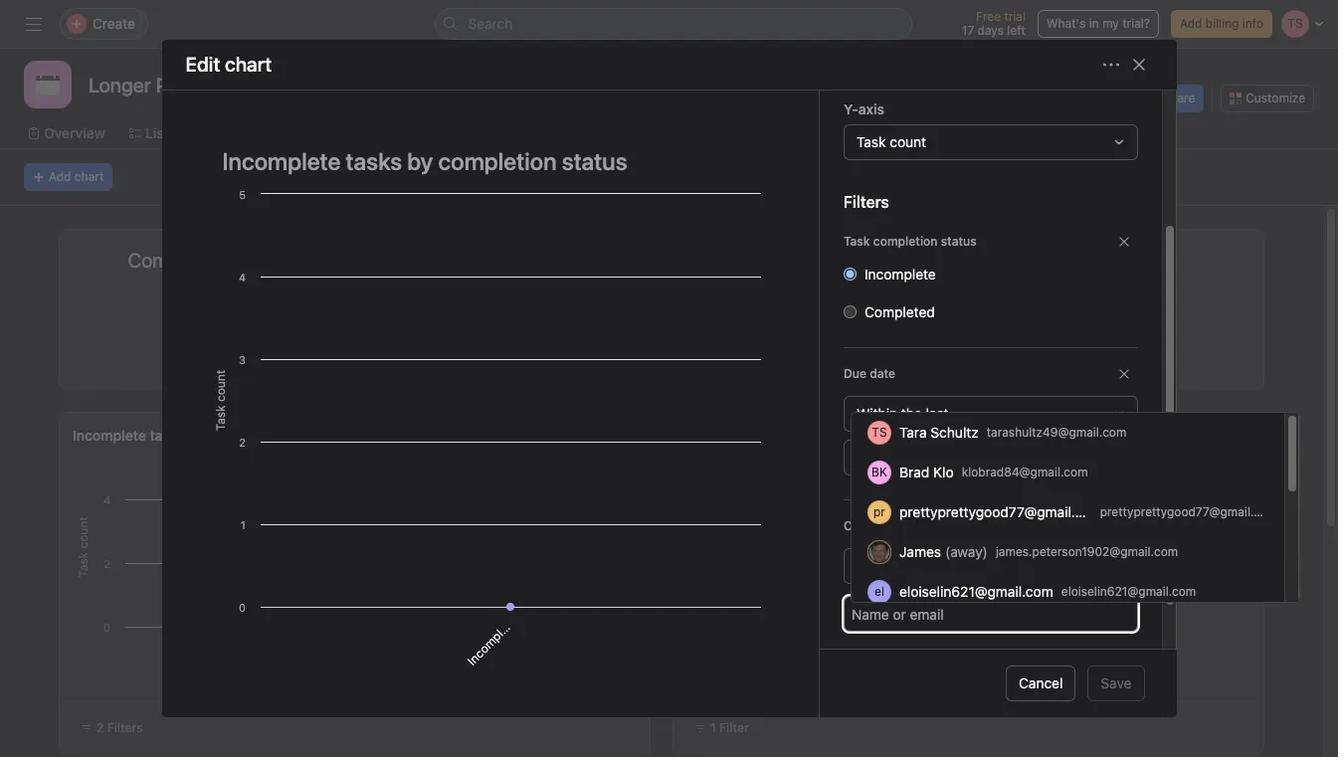 Task type: locate. For each thing, give the bounding box(es) containing it.
0 vertical spatial a button to remove the filter image
[[1118, 235, 1130, 247]]

3 a button to remove the filter image from the top
[[1118, 520, 1130, 532]]

not
[[354, 640, 378, 664]]

add left billing
[[1180, 16, 1202, 31]]

0 horizontal spatial add
[[49, 169, 71, 184]]

add chart
[[49, 169, 104, 184]]

messages link
[[802, 122, 884, 144]]

task up incomplete radio
[[843, 233, 870, 248]]

Name or email text field
[[851, 601, 959, 625]]

tasks
[[150, 427, 185, 444], [722, 427, 757, 444]]

0 button
[[801, 286, 829, 341]]

axis
[[858, 100, 884, 117]]

0 vertical spatial add
[[1180, 16, 1202, 31]]

1 vertical spatial a button to remove the filter image
[[1118, 368, 1130, 380]]

no
[[1102, 354, 1119, 369]]

filters for 2 filters
[[107, 720, 143, 735]]

tasks not in a section
[[329, 592, 426, 688]]

2 vertical spatial incomplete
[[464, 613, 518, 668]]

search list box
[[434, 8, 912, 40]]

add chart button
[[24, 163, 113, 191]]

1
[[498, 286, 518, 341], [497, 354, 503, 369], [804, 354, 810, 369], [710, 720, 716, 735]]

filters up completion
[[843, 193, 889, 210]]

task
[[856, 133, 885, 150], [843, 233, 870, 248]]

edit chart
[[186, 53, 272, 75]]

count
[[889, 133, 926, 150]]

more actions image
[[1103, 56, 1119, 72]]

a
[[379, 624, 394, 639]]

filters right 2
[[107, 720, 143, 735]]

add inside add chart button
[[49, 169, 71, 184]]

in
[[1089, 16, 1099, 31], [370, 631, 387, 648]]

cancel button
[[1006, 666, 1076, 701]]

what's in my trial?
[[1047, 16, 1150, 31]]

2 horizontal spatial filter
[[813, 354, 842, 369]]

what's in my trial? button
[[1038, 10, 1159, 38]]

ts
[[1051, 91, 1066, 105]]

overview
[[44, 124, 105, 141]]

2 vertical spatial filters
[[107, 720, 143, 735]]

tasks left by
[[722, 427, 757, 444]]

filters
[[843, 193, 889, 210], [1122, 354, 1158, 369], [107, 720, 143, 735]]

1 vertical spatial incomplete
[[73, 427, 146, 444]]

1 horizontal spatial filters
[[843, 193, 889, 210]]

my
[[1102, 16, 1119, 31]]

due date
[[843, 366, 895, 381]]

add to starred image
[[262, 77, 278, 93]]

trial?
[[1122, 16, 1150, 31]]

1 filter button for overdue tasks
[[783, 352, 847, 372]]

2 horizontal spatial filters
[[1122, 354, 1158, 369]]

0 horizontal spatial 1 filter
[[497, 354, 535, 369]]

0 horizontal spatial tasks
[[150, 427, 185, 444]]

1 horizontal spatial tasks
[[722, 427, 757, 444]]

due
[[843, 366, 866, 381]]

tasks for total
[[722, 427, 757, 444]]

ts button
[[1046, 87, 1070, 110]]

a button to remove the filter image for completion
[[1118, 235, 1130, 247]]

a button to remove the filter image
[[1118, 235, 1130, 247], [1118, 368, 1130, 380], [1118, 520, 1130, 532]]

files link
[[908, 122, 955, 144]]

overview link
[[28, 122, 105, 144]]

17
[[962, 23, 974, 38]]

Incomplete radio
[[843, 267, 856, 280]]

section
[[386, 592, 426, 632]]

task count
[[856, 133, 926, 150]]

in inside button
[[1089, 16, 1099, 31]]

2 vertical spatial a button to remove the filter image
[[1118, 520, 1130, 532]]

1 vertical spatial task
[[843, 233, 870, 248]]

tasks left "by section"
[[150, 427, 185, 444]]

share button
[[1138, 85, 1204, 112]]

1 horizontal spatial 1 filter
[[710, 720, 749, 735]]

0 horizontal spatial incomplete
[[73, 427, 146, 444]]

1 filter for leftmost 1 filter button
[[497, 354, 535, 369]]

1 tasks from the left
[[150, 427, 185, 444]]

add left chart
[[49, 169, 71, 184]]

no filters
[[1102, 354, 1158, 369]]

filters for no filters
[[1122, 354, 1158, 369]]

1 horizontal spatial 1 filter button
[[685, 714, 758, 742]]

filters inside button
[[1122, 354, 1158, 369]]

free trial 17 days left
[[962, 9, 1026, 38]]

1 filter button
[[476, 352, 540, 372], [783, 352, 847, 372], [685, 714, 758, 742]]

0 vertical spatial in
[[1089, 16, 1099, 31]]

add
[[1180, 16, 1202, 31], [49, 169, 71, 184]]

2 horizontal spatial incomplete
[[864, 265, 935, 282]]

task down axis
[[856, 133, 885, 150]]

1 horizontal spatial filter
[[719, 720, 749, 735]]

close image
[[1131, 56, 1147, 72]]

Completed radio
[[843, 305, 856, 318]]

1 horizontal spatial add
[[1180, 16, 1202, 31]]

completed tasks
[[128, 249, 275, 272]]

1 horizontal spatial in
[[1089, 16, 1099, 31]]

2 tasks from the left
[[722, 427, 757, 444]]

1 vertical spatial in
[[370, 631, 387, 648]]

search button
[[434, 8, 912, 40]]

0 vertical spatial incomplete
[[864, 265, 935, 282]]

filter
[[506, 354, 535, 369], [813, 354, 842, 369], [719, 720, 749, 735]]

1 filter
[[497, 354, 535, 369], [804, 354, 842, 369], [710, 720, 749, 735]]

completed
[[864, 303, 935, 320]]

0 horizontal spatial in
[[370, 631, 387, 648]]

by
[[761, 427, 777, 444]]

0 horizontal spatial filters
[[107, 720, 143, 735]]

save
[[1101, 675, 1132, 691]]

filters inside button
[[107, 720, 143, 735]]

2 horizontal spatial 1 filter button
[[783, 352, 847, 372]]

add for add chart
[[49, 169, 71, 184]]

task inside dropdown button
[[856, 133, 885, 150]]

days
[[978, 23, 1004, 38]]

tasks
[[329, 655, 362, 688]]

incomplete
[[864, 265, 935, 282], [73, 427, 146, 444], [464, 613, 518, 668]]

messages
[[818, 124, 884, 141]]

None number field
[[843, 439, 915, 475]]

None text field
[[84, 67, 224, 102]]

1 vertical spatial add
[[49, 169, 71, 184]]

add inside add billing info button
[[1180, 16, 1202, 31]]

search
[[468, 15, 513, 32]]

filters right no
[[1122, 354, 1158, 369]]

date
[[869, 366, 895, 381]]

total tasks
[[1076, 249, 1168, 272]]

0 vertical spatial task
[[856, 133, 885, 150]]

2 a button to remove the filter image from the top
[[1118, 368, 1130, 380]]

1 a button to remove the filter image from the top
[[1118, 235, 1130, 247]]

1 vertical spatial filters
[[1122, 354, 1158, 369]]

total
[[686, 427, 719, 444]]



Task type: describe. For each thing, give the bounding box(es) containing it.
0 horizontal spatial filter
[[506, 354, 535, 369]]

overdue tasks
[[752, 249, 878, 272]]

2
[[97, 720, 104, 735]]

Incomplete tasks by completion status text field
[[209, 138, 771, 184]]

task completion status
[[843, 233, 976, 248]]

incomplete tasks by section
[[73, 427, 256, 444]]

free
[[976, 9, 1001, 24]]

completion status
[[781, 427, 899, 444]]

task count button
[[843, 124, 1138, 160]]

y-
[[843, 100, 858, 117]]

share
[[1163, 91, 1195, 105]]

in inside tasks not in a section
[[370, 631, 387, 648]]

list
[[145, 124, 169, 141]]

cancel
[[1019, 675, 1063, 691]]

list link
[[129, 122, 169, 144]]

1 filter button for total tasks by completion status
[[685, 714, 758, 742]]

by section
[[188, 427, 256, 444]]

left
[[1007, 23, 1026, 38]]

tasks for incomplete
[[150, 427, 185, 444]]

task for task completion status
[[843, 233, 870, 248]]

billing
[[1206, 16, 1239, 31]]

chart
[[74, 169, 104, 184]]

a button to remove the filter image for date
[[1118, 368, 1130, 380]]

y-axis
[[843, 100, 884, 117]]

2 filters button
[[72, 714, 152, 742]]

status
[[940, 233, 976, 248]]

1 filter for 1 filter button corresponding to total tasks by completion status
[[710, 720, 749, 735]]

calendar image
[[36, 73, 60, 97]]

0 horizontal spatial 1 filter button
[[476, 352, 540, 372]]

trial
[[1004, 9, 1026, 24]]

info
[[1242, 16, 1264, 31]]

2 filters
[[97, 720, 143, 735]]

0
[[801, 286, 829, 341]]

1 horizontal spatial incomplete
[[464, 613, 518, 668]]

add billing info
[[1180, 16, 1264, 31]]

0 vertical spatial filters
[[843, 193, 889, 210]]

2 horizontal spatial 1 filter
[[804, 354, 842, 369]]

completion
[[873, 233, 937, 248]]

files
[[924, 124, 955, 141]]

save button
[[1088, 666, 1145, 701]]

add for add billing info
[[1180, 16, 1202, 31]]

task for task count
[[856, 133, 885, 150]]

what's
[[1047, 16, 1086, 31]]

add billing info button
[[1171, 10, 1272, 38]]

total tasks by completion status
[[686, 427, 899, 444]]

creators
[[843, 518, 893, 533]]

no filters button
[[1081, 352, 1163, 372]]



Task type: vqa. For each thing, say whether or not it's contained in the screenshot.
More options image
no



